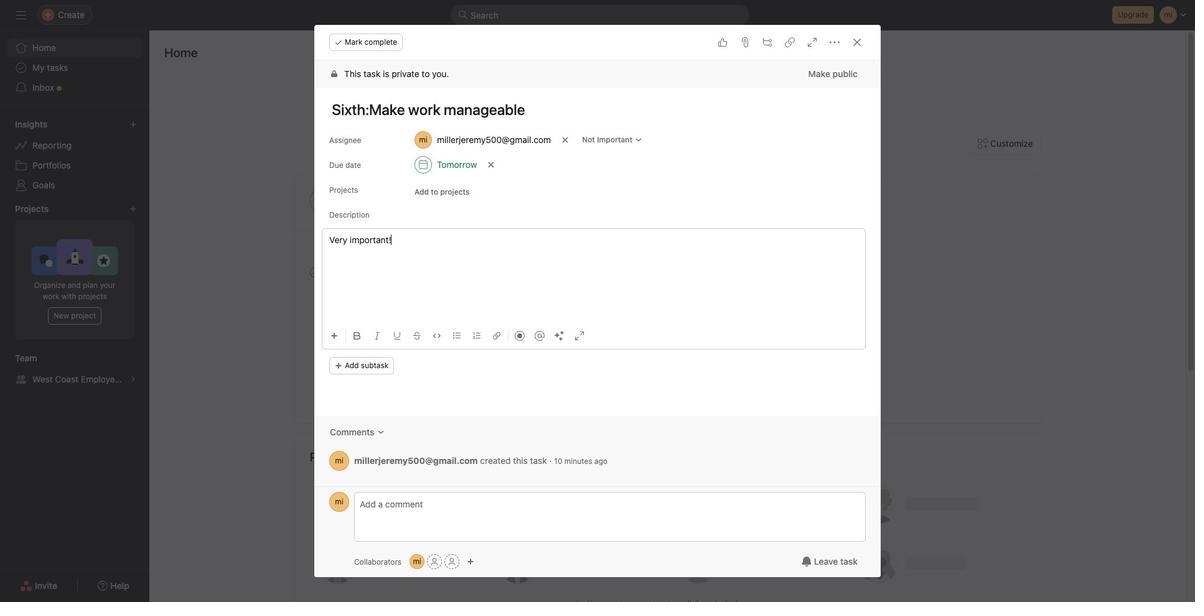 Task type: describe. For each thing, give the bounding box(es) containing it.
clear due date image
[[488, 161, 495, 169]]

global element
[[0, 31, 149, 105]]

bulleted list image
[[453, 333, 461, 340]]

0 likes. click to like this task image
[[718, 37, 728, 47]]

toolbar inside sixth:make work manageable dialog
[[326, 322, 866, 350]]

full screen image
[[808, 37, 818, 47]]

mark complete image
[[307, 265, 322, 280]]

sixth:make work manageable dialog
[[314, 25, 881, 578]]

link image
[[493, 333, 501, 340]]

full screen image
[[575, 331, 585, 341]]

record a video image
[[515, 331, 525, 341]]

add or remove collaborators image
[[467, 559, 475, 566]]

projects element
[[0, 198, 149, 347]]

teams element
[[0, 347, 149, 392]]

attachments: add a file to this task,  sixth:make work manageable image
[[740, 37, 750, 47]]

strikethrough image
[[413, 333, 421, 340]]

numbered list image
[[473, 333, 481, 340]]



Task type: vqa. For each thing, say whether or not it's contained in the screenshot.
right 7
no



Task type: locate. For each thing, give the bounding box(es) containing it.
add or remove collaborators image
[[410, 555, 425, 570]]

add profile photo image
[[310, 186, 340, 215]]

bold image
[[354, 333, 361, 340]]

open user profile image
[[329, 451, 349, 471], [329, 493, 349, 512]]

italics image
[[374, 333, 381, 340]]

insights element
[[0, 113, 149, 198]]

underline image
[[394, 333, 401, 340]]

at mention image
[[535, 331, 545, 341]]

1 open user profile image from the top
[[329, 451, 349, 471]]

Task Name text field
[[321, 95, 866, 124]]

toolbar
[[326, 322, 866, 350]]

hide sidebar image
[[16, 10, 26, 20]]

prominent image
[[458, 10, 468, 20]]

add subtask image
[[763, 37, 773, 47]]

main content
[[314, 60, 881, 487]]

insert an object image
[[331, 333, 338, 340]]

2 open user profile image from the top
[[329, 493, 349, 512]]

code image
[[433, 333, 441, 340]]

ai assist options (upgrade) image
[[555, 331, 565, 341]]

close task pane image
[[852, 37, 862, 47]]

1 vertical spatial open user profile image
[[329, 493, 349, 512]]

remove assignee image
[[562, 136, 569, 144]]

more actions for this task image
[[830, 37, 840, 47]]

0 vertical spatial open user profile image
[[329, 451, 349, 471]]

list item
[[688, 215, 857, 253]]

Mark complete checkbox
[[307, 265, 322, 280]]

comments image
[[377, 429, 385, 436]]

copy task link image
[[785, 37, 795, 47]]



